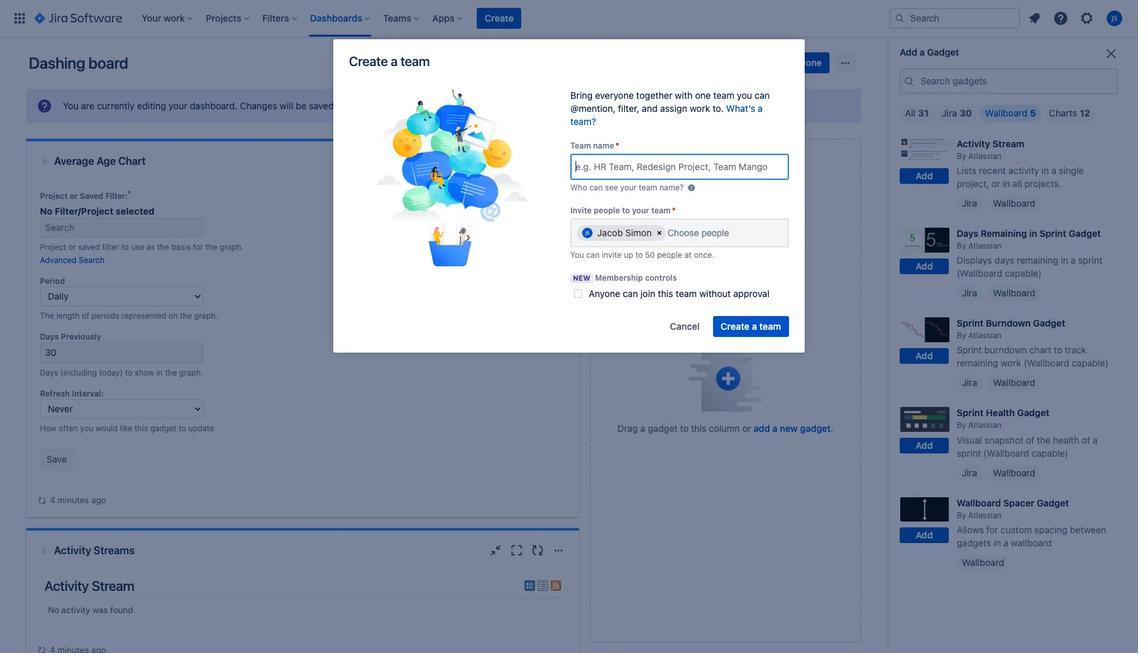 Task type: locate. For each thing, give the bounding box(es) containing it.
search field up the add a gadget
[[889, 8, 1020, 29]]

by for sprint health gadget
[[957, 421, 966, 431]]

your
[[169, 100, 187, 111], [620, 183, 637, 193], [632, 206, 649, 215]]

1 vertical spatial capable)
[[1072, 358, 1109, 369]]

sprint health gadget by atlassian visual snapshot of the health of a sprint (wallboard capable)
[[957, 408, 1098, 459]]

no left filter/project
[[40, 206, 52, 217]]

gadget right new
[[800, 423, 831, 434]]

1 by from the top
[[957, 151, 966, 161]]

1 vertical spatial days
[[40, 332, 59, 342]]

4 minutes ago
[[50, 495, 106, 506]]

(wallboard inside the sprint health gadget by atlassian visual snapshot of the health of a sprint (wallboard capable)
[[984, 448, 1029, 459]]

gadget
[[648, 423, 678, 434], [800, 423, 831, 434], [150, 424, 176, 434]]

this left column
[[691, 423, 707, 434]]

saved
[[309, 100, 334, 111], [78, 242, 100, 252]]

1 vertical spatial an arrow curved in a circular way on the button that refreshes the dashboard image
[[37, 646, 47, 654]]

create
[[485, 12, 514, 24], [349, 54, 388, 69], [721, 321, 750, 332]]

1 vertical spatial (wallboard
[[1024, 358, 1070, 369]]

0 horizontal spatial of
[[82, 311, 89, 321]]

2 by from the top
[[957, 241, 966, 251]]

gadget inside wallboard spacer gadget by atlassian allows for custom spacing between gadgets in a wallboard
[[1037, 497, 1069, 509]]

your right see
[[620, 183, 637, 193]]

name?
[[660, 183, 684, 193]]

sprint inside the sprint health gadget by atlassian visual snapshot of the health of a sprint (wallboard capable)
[[957, 448, 981, 459]]

work down burndown
[[1001, 358, 1021, 369]]

activity inside activity stream by atlassian lists recent activity in a single project, or in all projects.
[[1009, 165, 1039, 176]]

capable) for gadget
[[1032, 448, 1069, 459]]

2 vertical spatial (wallboard
[[984, 448, 1029, 459]]

in right remaining
[[1030, 228, 1037, 239]]

to left the track
[[1054, 345, 1063, 356]]

for inside wallboard spacer gadget by atlassian allows for custom spacing between gadgets in a wallboard
[[987, 524, 998, 536]]

this right like
[[135, 424, 148, 434]]

days previously
[[40, 332, 101, 342]]

create a team down approval
[[721, 321, 781, 332]]

you inside average age chart region
[[80, 424, 93, 434]]

1 vertical spatial no
[[48, 605, 59, 616]]

*
[[616, 141, 619, 151], [672, 206, 676, 215]]

gadget
[[927, 47, 959, 58], [1069, 228, 1101, 239], [1033, 318, 1066, 329], [1017, 408, 1050, 419], [1037, 497, 1069, 509]]

to inside sprint burndown gadget by atlassian sprint burndown chart to track remaining work (wallboard capable)
[[1054, 345, 1063, 356]]

0 horizontal spatial people
[[594, 206, 620, 215]]

how often you would like this gadget to update
[[40, 424, 214, 434]]

graph. right basis
[[220, 242, 244, 252]]

gadget down single
[[1069, 228, 1101, 239]]

to left "use"
[[121, 242, 129, 252]]

0 vertical spatial you
[[737, 90, 752, 101]]

1 vertical spatial remaining
[[957, 358, 999, 369]]

1 horizontal spatial *
[[672, 206, 676, 215]]

None submit
[[40, 449, 73, 470]]

0 horizontal spatial stream
[[92, 578, 134, 594]]

0 vertical spatial days
[[957, 228, 979, 239]]

0 horizontal spatial activity
[[61, 605, 90, 616]]

0 vertical spatial search field
[[889, 8, 1020, 29]]

stream inside activity stream by atlassian lists recent activity in a single project, or in all projects.
[[993, 138, 1025, 149]]

jira for activity stream
[[962, 198, 978, 209]]

Days Previously text field
[[40, 343, 204, 364]]

remaining down burndown
[[957, 358, 999, 369]]

average age chart
[[54, 155, 146, 167]]

in
[[1042, 165, 1049, 176], [1003, 178, 1010, 189], [1030, 228, 1037, 239], [1061, 255, 1069, 266], [156, 368, 163, 378], [994, 538, 1001, 549]]

who
[[570, 183, 587, 193]]

this
[[658, 288, 673, 299], [691, 423, 707, 434], [135, 424, 148, 434]]

what's a team? link
[[570, 103, 763, 127]]

0 vertical spatial (wallboard
[[957, 268, 1003, 279]]

you
[[63, 100, 79, 111], [570, 250, 584, 260]]

1 vertical spatial create a team
[[721, 321, 781, 332]]

0 horizontal spatial gadget
[[150, 424, 176, 434]]

1 add button from the top
[[900, 169, 949, 184]]

gadget up jira 30
[[927, 47, 959, 58]]

all
[[1013, 178, 1022, 189]]

0 horizontal spatial remaining
[[957, 358, 999, 369]]

12
[[1080, 107, 1090, 119]]

(wallboard down displays
[[957, 268, 1003, 279]]

days for remaining
[[957, 228, 979, 239]]

a inside what's a team?
[[758, 103, 763, 114]]

0 vertical spatial project
[[40, 191, 68, 201]]

create a team element
[[360, 89, 544, 270]]

team up to.
[[713, 90, 735, 101]]

jira software image
[[34, 10, 122, 26], [34, 10, 122, 26]]

found
[[110, 605, 133, 616]]

1 horizontal spatial stream
[[993, 138, 1025, 149]]

activity up lists
[[957, 138, 990, 149]]

4 by from the top
[[957, 421, 966, 431]]

lists
[[957, 165, 977, 176]]

days up refresh
[[40, 368, 58, 378]]

in up projects.
[[1042, 165, 1049, 176]]

search field down selected
[[40, 218, 204, 238]]

create a team up the 'automatically.'
[[349, 54, 430, 69]]

graph. for days (including today) to show in the graph.
[[179, 368, 203, 378]]

atlassian inside the sprint health gadget by atlassian visual snapshot of the health of a sprint (wallboard capable)
[[969, 421, 1002, 431]]

graph. right show
[[179, 368, 203, 378]]

* down name?
[[672, 206, 676, 215]]

project for project or saved filter to use as the basis for the graph. advanced search
[[40, 242, 66, 252]]

days for (including
[[40, 368, 58, 378]]

by inside sprint burndown gadget by atlassian sprint burndown chart to track remaining work (wallboard capable)
[[957, 331, 966, 341]]

average
[[54, 155, 94, 167]]

to left column
[[680, 423, 689, 434]]

people left at
[[657, 250, 683, 260]]

0 vertical spatial work
[[690, 103, 710, 114]]

0 vertical spatial saved
[[309, 100, 334, 111]]

search image
[[895, 13, 905, 24]]

1 vertical spatial sprint
[[957, 448, 981, 459]]

an arrow curved in a circular way on the button that refreshes the dashboard image
[[37, 496, 47, 506], [37, 646, 47, 654]]

by inside activity stream by atlassian lists recent activity in a single project, or in all projects.
[[957, 151, 966, 161]]

sprint health gadget image
[[900, 407, 950, 433]]

activity left was
[[61, 605, 90, 616]]

add down days remaining in sprint gadget image
[[916, 260, 933, 272]]

5 atlassian from the top
[[969, 511, 1002, 520]]

0 horizontal spatial saved
[[78, 242, 100, 252]]

atlassian up recent in the top right of the page
[[969, 151, 1002, 161]]

activity stream image
[[900, 138, 950, 163]]

2 an arrow curved in a circular way on the button that refreshes the dashboard image from the top
[[37, 646, 47, 654]]

add down activity stream image
[[916, 171, 933, 182]]

without
[[699, 288, 731, 299]]

0 horizontal spatial *
[[616, 141, 619, 151]]

by inside the sprint health gadget by atlassian visual snapshot of the health of a sprint (wallboard capable)
[[957, 421, 966, 431]]

1 horizontal spatial activity
[[1009, 165, 1039, 176]]

by
[[957, 151, 966, 161], [957, 241, 966, 251], [957, 331, 966, 341], [957, 421, 966, 431], [957, 511, 966, 520]]

3 atlassian from the top
[[969, 331, 1002, 341]]

in right show
[[156, 368, 163, 378]]

you for you can invite up to 50 people       at once.
[[570, 250, 584, 260]]

1 horizontal spatial for
[[987, 524, 998, 536]]

1 vertical spatial *
[[672, 206, 676, 215]]

days
[[957, 228, 979, 239], [40, 332, 59, 342], [40, 368, 58, 378]]

all
[[905, 107, 916, 119]]

filter,
[[618, 103, 640, 114]]

add for days remaining in sprint gadget
[[916, 260, 933, 272]]

cancel
[[670, 321, 700, 332]]

1 horizontal spatial remaining
[[1017, 255, 1059, 266]]

project for project or saved filter:
[[40, 191, 68, 201]]

1 horizontal spatial this
[[658, 288, 673, 299]]

this inside average age chart region
[[135, 424, 148, 434]]

was
[[93, 605, 108, 616]]

create a team image
[[374, 89, 530, 267]]

1 vertical spatial activity
[[61, 605, 90, 616]]

activity inside activity stream by atlassian lists recent activity in a single project, or in all projects.
[[957, 138, 990, 149]]

jira for days remaining in sprint gadget
[[962, 288, 978, 299]]

1 vertical spatial stream
[[92, 578, 134, 594]]

gadget up chart on the bottom right
[[1033, 318, 1066, 329]]

2 vertical spatial your
[[632, 206, 649, 215]]

atlassian
[[969, 151, 1002, 161], [969, 241, 1002, 251], [969, 331, 1002, 341], [969, 421, 1002, 431], [969, 511, 1002, 520]]

0 horizontal spatial you
[[63, 100, 79, 111]]

in left "all"
[[1003, 178, 1010, 189]]

0 vertical spatial activity
[[957, 138, 990, 149]]

0 vertical spatial create a team
[[349, 54, 430, 69]]

0 vertical spatial no
[[40, 206, 52, 217]]

gadget inside the sprint health gadget by atlassian visual snapshot of the health of a sprint (wallboard capable)
[[1017, 408, 1050, 419]]

of right snapshot
[[1026, 435, 1035, 446]]

once.
[[694, 250, 715, 260]]

you left are on the top of the page
[[63, 100, 79, 111]]

(wallboard for days remaining in sprint gadget
[[957, 268, 1003, 279]]

for right basis
[[193, 242, 203, 252]]

1 horizontal spatial saved
[[309, 100, 334, 111]]

minimize activity streams image
[[488, 543, 503, 558]]

of right health
[[1082, 435, 1091, 446]]

add for wallboard spacer gadget
[[916, 530, 933, 541]]

2 vertical spatial capable)
[[1032, 448, 1069, 459]]

invite
[[602, 250, 622, 260]]

sprint inside days remaining in sprint gadget by atlassian displays days remaining in a sprint (wallboard capable)
[[1078, 255, 1103, 266]]

and
[[642, 103, 658, 114]]

3 add button from the top
[[900, 348, 949, 364]]

1 vertical spatial for
[[987, 524, 998, 536]]

add button for sprint burndown chart to track remaining work (wallboard capable)
[[900, 348, 949, 364]]

jira down visual
[[962, 467, 978, 478]]

jira up visual
[[962, 378, 978, 389]]

capable)
[[1005, 268, 1042, 279], [1072, 358, 1109, 369], [1032, 448, 1069, 459]]

project up advanced
[[40, 242, 66, 252]]

atlassian down the health
[[969, 421, 1002, 431]]

to inside project or saved filter to use as the basis for the graph. advanced search
[[121, 242, 129, 252]]

gadget up spacing
[[1037, 497, 1069, 509]]

1 vertical spatial work
[[1001, 358, 1021, 369]]

new
[[573, 274, 591, 282]]

stream down wallboard 5
[[993, 138, 1025, 149]]

team down primary element
[[401, 54, 430, 69]]

stream inside activity streams region
[[92, 578, 134, 594]]

sprint for displays days remaining in a sprint (wallboard capable)
[[1078, 255, 1103, 266]]

atlassian up burndown
[[969, 331, 1002, 341]]

assign
[[660, 103, 687, 114]]

0 vertical spatial you
[[63, 100, 79, 111]]

of inside average age chart region
[[82, 311, 89, 321]]

allows
[[957, 524, 984, 536]]

together
[[636, 90, 673, 101]]

0 vertical spatial for
[[193, 242, 203, 252]]

team up clear image
[[651, 206, 671, 215]]

by inside wallboard spacer gadget by atlassian allows for custom spacing between gadgets in a wallboard
[[957, 511, 966, 520]]

work inside bring everyone together with one team you can @mention, filter, and assign work to.
[[690, 103, 710, 114]]

your for invite
[[632, 206, 649, 215]]

can left join
[[623, 288, 638, 299]]

capable) inside the sprint health gadget by atlassian visual snapshot of the health of a sprint (wallboard capable)
[[1032, 448, 1069, 459]]

add button for lists recent activity in a single project, or in all projects.
[[900, 169, 949, 184]]

all 31
[[905, 107, 929, 119]]

1 atlassian from the top
[[969, 151, 1002, 161]]

remaining right days in the top right of the page
[[1017, 255, 1059, 266]]

advanced search link
[[40, 255, 105, 265]]

atlassian up displays
[[969, 241, 1002, 251]]

jira left 30
[[942, 107, 957, 119]]

days for previously
[[40, 332, 59, 342]]

charts 12
[[1049, 107, 1090, 119]]

the left health
[[1037, 435, 1051, 446]]

1 vertical spatial create
[[349, 54, 388, 69]]

add down wallboard spacer gadget image
[[916, 530, 933, 541]]

atlassian for health
[[969, 421, 1002, 431]]

are
[[81, 100, 94, 111]]

or left saved
[[70, 191, 78, 201]]

wallboard spacer gadget by atlassian allows for custom spacing between gadgets in a wallboard
[[957, 497, 1106, 549]]

add down sprint burndown gadget "image"
[[916, 350, 933, 361]]

graph. inside project or saved filter to use as the basis for the graph. advanced search
[[220, 242, 244, 252]]

or inside project or saved filter to use as the basis for the graph. advanced search
[[68, 242, 76, 252]]

activity up "all"
[[1009, 165, 1039, 176]]

by inside days remaining in sprint gadget by atlassian displays days remaining in a sprint (wallboard capable)
[[957, 241, 966, 251]]

0 vertical spatial stream
[[993, 138, 1025, 149]]

2 vertical spatial activity
[[45, 578, 89, 594]]

add button down sprint health gadget 'image'
[[900, 438, 949, 454]]

no inside average age chart region
[[40, 206, 52, 217]]

2 project from the top
[[40, 242, 66, 252]]

0 vertical spatial people
[[594, 206, 620, 215]]

jira for sprint burndown gadget
[[962, 378, 978, 389]]

5 add button from the top
[[900, 528, 949, 544]]

recent
[[979, 165, 1006, 176]]

search
[[79, 255, 105, 265]]

add button down wallboard spacer gadget image
[[900, 528, 949, 544]]

(wallboard for sprint health gadget
[[984, 448, 1029, 459]]

create banner
[[0, 0, 1138, 37]]

add button down days remaining in sprint gadget image
[[900, 258, 949, 274]]

1 horizontal spatial create a team
[[721, 321, 781, 332]]

board
[[88, 54, 128, 72]]

1 vertical spatial search field
[[40, 218, 204, 238]]

2 horizontal spatial this
[[691, 423, 707, 434]]

search field inside average age chart region
[[40, 218, 204, 238]]

1 horizontal spatial people
[[657, 250, 683, 260]]

0 horizontal spatial you
[[80, 424, 93, 434]]

everyone
[[595, 90, 634, 101]]

activity stream
[[45, 578, 134, 594]]

atlassian inside wallboard spacer gadget by atlassian allows for custom spacing between gadgets in a wallboard
[[969, 511, 1002, 520]]

0 horizontal spatial sprint
[[957, 448, 981, 459]]

gadgets
[[957, 538, 991, 549]]

wallboard up allows at the right of page
[[957, 497, 1001, 509]]

a inside activity stream by atlassian lists recent activity in a single project, or in all projects.
[[1052, 165, 1057, 176]]

your up simon
[[632, 206, 649, 215]]

1 vertical spatial project
[[40, 242, 66, 252]]

saved right be
[[309, 100, 334, 111]]

jira for sprint health gadget
[[962, 467, 978, 478]]

you inside bring everyone together with one team you can @mention, filter, and assign work to.
[[737, 90, 752, 101]]

wallboard
[[1011, 538, 1052, 549]]

2 horizontal spatial create
[[721, 321, 750, 332]]

days remaining in sprint gadget image
[[900, 227, 950, 253]]

you up what's
[[737, 90, 752, 101]]

interval:
[[72, 389, 104, 399]]

sprint
[[1040, 228, 1067, 239], [957, 318, 984, 329], [957, 345, 982, 356], [957, 408, 984, 419]]

team left without
[[676, 288, 697, 299]]

project
[[40, 191, 68, 201], [40, 242, 66, 252]]

capable) inside days remaining in sprint gadget by atlassian displays days remaining in a sprint (wallboard capable)
[[1005, 268, 1042, 279]]

wallboard down "all"
[[993, 198, 1036, 209]]

create a team inside create a team button
[[721, 321, 781, 332]]

gadget inside sprint burndown gadget by atlassian sprint burndown chart to track remaining work (wallboard capable)
[[1033, 318, 1066, 329]]

1 horizontal spatial of
[[1026, 435, 1035, 446]]

search field inside create banner
[[889, 8, 1020, 29]]

0 vertical spatial capable)
[[1005, 268, 1042, 279]]

filter:
[[105, 191, 128, 201]]

0 vertical spatial activity
[[1009, 165, 1039, 176]]

saved inside project or saved filter to use as the basis for the graph. advanced search
[[78, 242, 100, 252]]

2 vertical spatial create
[[721, 321, 750, 332]]

atlassian up allows at the right of page
[[969, 511, 1002, 520]]

2 add button from the top
[[900, 258, 949, 274]]

.
[[831, 423, 834, 434]]

4 atlassian from the top
[[969, 421, 1002, 431]]

* right name
[[616, 141, 619, 151]]

your right the editing
[[169, 100, 187, 111]]

in down the custom
[[994, 538, 1001, 549]]

1 horizontal spatial you
[[737, 90, 752, 101]]

1 horizontal spatial gadget
[[648, 423, 678, 434]]

add down search image
[[900, 47, 918, 58]]

an arrow curved in a circular way on the button that refreshes the dashboard image inside activity streams region
[[37, 646, 47, 654]]

(wallboard down chart on the bottom right
[[1024, 358, 1070, 369]]

gadget for health
[[1017, 408, 1050, 419]]

e.g. HR Team, Redesign Project, Team Mango field
[[572, 155, 788, 179]]

0 horizontal spatial for
[[193, 242, 203, 252]]

1 horizontal spatial create
[[485, 12, 514, 24]]

can
[[755, 90, 770, 101], [590, 183, 603, 193], [586, 250, 600, 260], [623, 288, 638, 299]]

days (including today) to show in the graph.
[[40, 368, 203, 378]]

1 vertical spatial activity
[[54, 545, 91, 556]]

0 vertical spatial an arrow curved in a circular way on the button that refreshes the dashboard image
[[37, 496, 47, 506]]

wallboard 5
[[985, 107, 1036, 119]]

4 add button from the top
[[900, 438, 949, 454]]

of right length
[[82, 311, 89, 321]]

0 horizontal spatial search field
[[40, 218, 204, 238]]

0 vertical spatial create
[[485, 12, 514, 24]]

activity inside region
[[45, 578, 89, 594]]

by right sprint burndown gadget "image"
[[957, 331, 966, 341]]

0 vertical spatial sprint
[[1078, 255, 1103, 266]]

stream
[[993, 138, 1025, 149], [92, 578, 134, 594]]

by up displays
[[957, 241, 966, 251]]

your team name is visible to anyone in your organisation. it may be visible on work shared outside your organisation. image
[[687, 183, 697, 193]]

no for no activity was found
[[48, 605, 59, 616]]

by for wallboard spacer gadget
[[957, 511, 966, 520]]

1 vertical spatial saved
[[78, 242, 100, 252]]

no inside activity streams region
[[48, 605, 59, 616]]

1 horizontal spatial you
[[570, 250, 584, 260]]

graph. right on
[[194, 311, 218, 321]]

membership
[[595, 273, 643, 283]]

(wallboard inside days remaining in sprint gadget by atlassian displays days remaining in a sprint (wallboard capable)
[[957, 268, 1003, 279]]

1 vertical spatial you
[[80, 424, 93, 434]]

would
[[96, 424, 118, 434]]

an arrow curved in a circular way on the button that refreshes the dashboard image inside average age chart region
[[37, 496, 47, 506]]

1 vertical spatial graph.
[[194, 311, 218, 321]]

5 by from the top
[[957, 511, 966, 520]]

1 horizontal spatial work
[[1001, 358, 1021, 369]]

1 horizontal spatial search field
[[889, 8, 1020, 29]]

people
[[594, 206, 620, 215], [657, 250, 683, 260]]

Search field
[[889, 8, 1020, 29], [40, 218, 204, 238]]

jacob simon
[[597, 227, 652, 238]]

activity
[[957, 138, 990, 149], [54, 545, 91, 556], [45, 578, 89, 594]]

can inside bring everyone together with one team you can @mention, filter, and assign work to.
[[755, 90, 770, 101]]

as
[[147, 242, 155, 252]]

gadget for burndown
[[1033, 318, 1066, 329]]

0 horizontal spatial this
[[135, 424, 148, 434]]

changes
[[240, 100, 277, 111]]

what's a team?
[[570, 103, 763, 127]]

2 vertical spatial graph.
[[179, 368, 203, 378]]

for right allows at the right of page
[[987, 524, 998, 536]]

this down controls
[[658, 288, 673, 299]]

capable) down days in the top right of the page
[[1005, 268, 1042, 279]]

create inside primary element
[[485, 12, 514, 24]]

atlassian inside sprint burndown gadget by atlassian sprint burndown chart to track remaining work (wallboard capable)
[[969, 331, 1002, 341]]

project or saved filter:
[[40, 191, 128, 201]]

2 vertical spatial days
[[40, 368, 58, 378]]

work down one
[[690, 103, 710, 114]]

you right often
[[80, 424, 93, 434]]

31
[[918, 107, 929, 119]]

stream up found
[[92, 578, 134, 594]]

close icon image
[[1104, 46, 1119, 62]]

the
[[157, 242, 169, 252], [205, 242, 217, 252], [180, 311, 192, 321], [165, 368, 177, 378], [1037, 435, 1051, 446]]

add button down activity stream image
[[900, 169, 949, 184]]

or up advanced search link
[[68, 242, 76, 252]]

remaining inside days remaining in sprint gadget by atlassian displays days remaining in a sprint (wallboard capable)
[[1017, 255, 1059, 266]]

by up visual
[[957, 421, 966, 431]]

1 vertical spatial your
[[620, 183, 637, 193]]

drag a gadget to this column or add a new gadget .
[[618, 423, 834, 434]]

wallboard inside wallboard spacer gadget by atlassian allows for custom spacing between gadgets in a wallboard
[[957, 497, 1001, 509]]

add for activity stream
[[916, 171, 933, 182]]

days remaining in sprint gadget by atlassian displays days remaining in a sprint (wallboard capable)
[[957, 228, 1103, 279]]

remaining
[[1017, 255, 1059, 266], [957, 358, 999, 369]]

gadget right the health
[[1017, 408, 1050, 419]]

jira
[[942, 107, 957, 119], [962, 198, 978, 209], [962, 288, 978, 299], [962, 378, 978, 389], [962, 467, 978, 478]]

days inside days remaining in sprint gadget by atlassian displays days remaining in a sprint (wallboard capable)
[[957, 228, 979, 239]]

remaining inside sprint burndown gadget by atlassian sprint burndown chart to track remaining work (wallboard capable)
[[957, 358, 999, 369]]

add button
[[900, 169, 949, 184], [900, 258, 949, 274], [900, 348, 949, 364], [900, 438, 949, 454], [900, 528, 949, 544]]

team
[[401, 54, 430, 69], [713, 90, 735, 101], [639, 183, 657, 193], [651, 206, 671, 215], [676, 288, 697, 299], [760, 321, 781, 332]]

(including
[[60, 368, 97, 378]]

1 project from the top
[[40, 191, 68, 201]]

project inside project or saved filter to use as the basis for the graph. advanced search
[[40, 242, 66, 252]]

0 horizontal spatial work
[[690, 103, 710, 114]]

3 by from the top
[[957, 331, 966, 341]]

team?
[[570, 116, 596, 127]]

1 horizontal spatial sprint
[[1078, 255, 1103, 266]]

jira down displays
[[962, 288, 978, 299]]

1 an arrow curved in a circular way on the button that refreshes the dashboard image from the top
[[37, 496, 47, 506]]

by up lists
[[957, 151, 966, 161]]

0 vertical spatial remaining
[[1017, 255, 1059, 266]]

displays
[[957, 255, 992, 266]]

a inside create a team button
[[752, 321, 757, 332]]

0 vertical spatial graph.
[[220, 242, 244, 252]]

1 vertical spatial you
[[570, 250, 584, 260]]

bring everyone together with one team you can @mention, filter, and assign work to.
[[570, 90, 770, 114]]

people up 'jacob'
[[594, 206, 620, 215]]

2 atlassian from the top
[[969, 241, 1002, 251]]



Task type: vqa. For each thing, say whether or not it's contained in the screenshot.


Task type: describe. For each thing, give the bounding box(es) containing it.
no for no filter/project selected
[[40, 206, 52, 217]]

selected
[[116, 206, 154, 217]]

wallboard up spacer at the right
[[993, 467, 1036, 478]]

join
[[641, 288, 656, 299]]

atlassian for spacer
[[969, 511, 1002, 520]]

spacer
[[1004, 497, 1035, 509]]

add for sprint health gadget
[[916, 440, 933, 451]]

single
[[1059, 165, 1084, 176]]

sprint inside the sprint health gadget by atlassian visual snapshot of the health of a sprint (wallboard capable)
[[957, 408, 984, 419]]

advanced
[[40, 255, 77, 265]]

average age chart region
[[37, 181, 569, 507]]

cancel button
[[662, 316, 708, 337]]

gadget inside days remaining in sprint gadget by atlassian displays days remaining in a sprint (wallboard capable)
[[1069, 228, 1101, 239]]

add gadget img image
[[689, 346, 762, 412]]

refresh interval:
[[40, 389, 104, 399]]

an arrow curved in a circular way on the button that refreshes the dashboard image for project or saved filter:
[[37, 496, 47, 506]]

the length of periods represented on the graph.
[[40, 311, 218, 321]]

wallboard up burndown
[[993, 288, 1036, 299]]

new
[[780, 423, 798, 434]]

wallboard left 5
[[985, 107, 1028, 119]]

stream for activity stream by atlassian lists recent activity in a single project, or in all projects.
[[993, 138, 1025, 149]]

jacob simon image
[[582, 228, 593, 238]]

you are currently editing your dashboard. changes will be saved automatically.
[[63, 100, 395, 111]]

like
[[120, 424, 132, 434]]

currently
[[97, 100, 135, 111]]

primary element
[[8, 0, 889, 37]]

bring
[[570, 90, 593, 101]]

done
[[799, 57, 822, 68]]

previously
[[61, 332, 101, 342]]

project or saved filter to use as the basis for the graph. advanced search
[[40, 242, 244, 265]]

what's
[[726, 103, 755, 114]]

one
[[695, 90, 711, 101]]

a inside the sprint health gadget by atlassian visual snapshot of the health of a sprint (wallboard capable)
[[1093, 435, 1098, 446]]

wallboard spacer gadget image
[[900, 497, 950, 523]]

filter
[[102, 242, 119, 252]]

50
[[645, 250, 655, 260]]

column
[[709, 423, 740, 434]]

team
[[570, 141, 591, 151]]

an arrow curved in a circular way on the button that refreshes the dashboard image for activity stream
[[37, 646, 47, 654]]

clear image
[[654, 228, 665, 238]]

atlassian for burndown
[[969, 331, 1002, 341]]

between
[[1070, 524, 1106, 536]]

stream for activity stream
[[92, 578, 134, 594]]

0 horizontal spatial create a team
[[349, 54, 430, 69]]

the right basis
[[205, 242, 217, 252]]

update
[[188, 424, 214, 434]]

minimize average age chart image
[[488, 153, 503, 169]]

0 vertical spatial your
[[169, 100, 187, 111]]

age
[[97, 155, 116, 167]]

dashboard.
[[190, 100, 237, 111]]

add button for allows for custom spacing between gadgets in a wallboard
[[900, 528, 949, 544]]

activity inside region
[[61, 605, 90, 616]]

activity for activity streams
[[54, 545, 91, 556]]

(wallboard inside sprint burndown gadget by atlassian sprint burndown chart to track remaining work (wallboard capable)
[[1024, 358, 1070, 369]]

can left invite
[[586, 250, 600, 260]]

in right days in the top right of the page
[[1061, 255, 1069, 266]]

a inside wallboard spacer gadget by atlassian allows for custom spacing between gadgets in a wallboard
[[1004, 538, 1009, 549]]

create button
[[477, 8, 522, 29]]

show
[[135, 368, 154, 378]]

team inside button
[[760, 321, 781, 332]]

for inside project or saved filter to use as the basis for the graph. advanced search
[[193, 242, 203, 252]]

projects.
[[1025, 178, 1062, 189]]

see
[[605, 183, 618, 193]]

to left show
[[125, 368, 133, 378]]

the inside the sprint health gadget by atlassian visual snapshot of the health of a sprint (wallboard capable)
[[1037, 435, 1051, 446]]

your for who
[[620, 183, 637, 193]]

visual
[[957, 435, 982, 446]]

burndown
[[985, 345, 1027, 356]]

can inside new membership controls anyone can join this team without approval
[[623, 288, 638, 299]]

2 horizontal spatial of
[[1082, 435, 1091, 446]]

maximize average age chart image
[[509, 153, 524, 169]]

2 horizontal spatial gadget
[[800, 423, 831, 434]]

add button for displays days remaining in a sprint (wallboard capable)
[[900, 258, 949, 274]]

add button for visual snapshot of the health of a sprint (wallboard capable)
[[900, 438, 949, 454]]

use
[[131, 242, 144, 252]]

gadget for a
[[927, 47, 959, 58]]

sprint burndown gadget image
[[900, 317, 950, 343]]

track
[[1065, 345, 1087, 356]]

spacing
[[1035, 524, 1068, 536]]

4
[[50, 495, 55, 506]]

activity streams region
[[37, 570, 569, 654]]

atlassian inside days remaining in sprint gadget by atlassian displays days remaining in a sprint (wallboard capable)
[[969, 241, 1002, 251]]

the right as
[[157, 242, 169, 252]]

represented
[[122, 311, 166, 321]]

done link
[[791, 52, 830, 73]]

none submit inside average age chart region
[[40, 449, 73, 470]]

to.
[[713, 103, 724, 114]]

team inside bring everyone together with one team you can @mention, filter, and assign work to.
[[713, 90, 735, 101]]

or left add
[[743, 423, 751, 434]]

0 vertical spatial *
[[616, 141, 619, 151]]

periods
[[92, 311, 119, 321]]

to up jacob simon
[[622, 206, 630, 215]]

chart
[[1030, 345, 1052, 356]]

Choose people text field
[[668, 228, 732, 238]]

project,
[[957, 178, 989, 189]]

invite people to your team *
[[570, 206, 676, 215]]

activity stream by atlassian lists recent activity in a single project, or in all projects.
[[957, 138, 1084, 189]]

chart
[[118, 155, 146, 167]]

snapshot
[[985, 435, 1024, 446]]

team inside new membership controls anyone can join this team without approval
[[676, 288, 697, 299]]

0 horizontal spatial create
[[349, 54, 388, 69]]

atlassian inside activity stream by atlassian lists recent activity in a single project, or in all projects.
[[969, 151, 1002, 161]]

often
[[59, 424, 78, 434]]

the right on
[[180, 311, 192, 321]]

can left see
[[590, 183, 603, 193]]

name
[[593, 141, 614, 151]]

team left name?
[[639, 183, 657, 193]]

this inside new membership controls anyone can join this team without approval
[[658, 288, 673, 299]]

in inside average age chart region
[[156, 368, 163, 378]]

with
[[675, 90, 693, 101]]

will
[[280, 100, 293, 111]]

1 vertical spatial people
[[657, 250, 683, 260]]

jira 30
[[942, 107, 972, 119]]

add for sprint burndown gadget
[[916, 350, 933, 361]]

today)
[[99, 368, 123, 378]]

you for you are currently editing your dashboard. changes will be saved automatically.
[[63, 100, 79, 111]]

capable) inside sprint burndown gadget by atlassian sprint burndown chart to track remaining work (wallboard capable)
[[1072, 358, 1109, 369]]

to right up on the right of the page
[[636, 250, 643, 260]]

approval
[[733, 288, 770, 299]]

new membership controls anyone can join this team without approval
[[573, 273, 770, 299]]

work inside sprint burndown gadget by atlassian sprint burndown chart to track remaining work (wallboard capable)
[[1001, 358, 1021, 369]]

dashing board
[[29, 54, 128, 72]]

by for sprint burndown gadget
[[957, 331, 966, 341]]

gadget inside average age chart region
[[150, 424, 176, 434]]

on
[[169, 311, 178, 321]]

wallboard up the health
[[993, 378, 1036, 389]]

how
[[40, 424, 56, 434]]

graph. for the length of periods represented on the graph.
[[194, 311, 218, 321]]

Search gadgets field
[[917, 69, 1117, 93]]

maximize activity streams image
[[509, 543, 524, 558]]

sprint for visual snapshot of the health of a sprint (wallboard capable)
[[957, 448, 981, 459]]

editing
[[137, 100, 166, 111]]

capable) for in
[[1005, 268, 1042, 279]]

refresh activity streams image
[[530, 543, 545, 558]]

remaining
[[981, 228, 1027, 239]]

simon
[[625, 227, 652, 238]]

to left update
[[179, 424, 186, 434]]

in inside wallboard spacer gadget by atlassian allows for custom spacing between gadgets in a wallboard
[[994, 538, 1001, 549]]

filter/project
[[55, 206, 113, 217]]

minutes
[[58, 495, 89, 506]]

the
[[40, 311, 54, 321]]

gadget for spacer
[[1037, 497, 1069, 509]]

5
[[1030, 107, 1036, 119]]

the right show
[[165, 368, 177, 378]]

charts
[[1049, 107, 1077, 119]]

or inside activity stream by atlassian lists recent activity in a single project, or in all projects.
[[992, 178, 1000, 189]]

activity for activity stream
[[45, 578, 89, 594]]

activity for activity stream by atlassian lists recent activity in a single project, or in all projects.
[[957, 138, 990, 149]]

ago
[[91, 495, 106, 506]]

wallboard down gadgets
[[962, 557, 1005, 568]]

no filter/project selected
[[40, 206, 154, 217]]

who can see your team name?
[[570, 183, 684, 193]]

sprint inside days remaining in sprint gadget by atlassian displays days remaining in a sprint (wallboard capable)
[[1040, 228, 1067, 239]]

a inside days remaining in sprint gadget by atlassian displays days remaining in a sprint (wallboard capable)
[[1071, 255, 1076, 266]]

activity streams
[[54, 545, 135, 556]]



